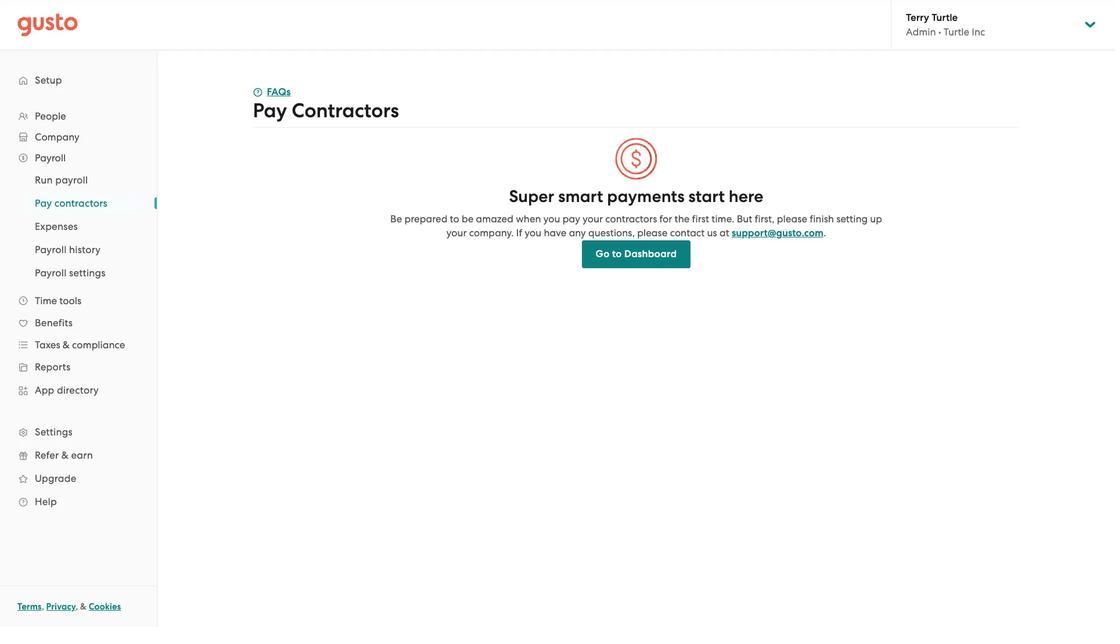 Task type: describe. For each thing, give the bounding box(es) containing it.
run
[[35, 174, 53, 186]]

settings
[[35, 427, 73, 438]]

benefits link
[[12, 313, 145, 334]]

any
[[569, 227, 586, 239]]

payroll for payroll
[[35, 152, 66, 164]]

taxes
[[35, 339, 60, 351]]

expenses link
[[21, 216, 145, 237]]

2 , from the left
[[76, 602, 78, 613]]

compliance
[[72, 339, 125, 351]]

us
[[708, 227, 718, 239]]

illustration of a coin image
[[615, 137, 658, 181]]

support@gusto.com
[[732, 227, 824, 239]]

pay contractors link
[[21, 193, 145, 214]]

at
[[720, 227, 730, 239]]

payroll history
[[35, 244, 101, 256]]

payroll button
[[12, 148, 145, 169]]

pay contractors
[[35, 198, 107, 209]]

people button
[[12, 106, 145, 127]]

finish
[[810, 213, 834, 225]]

refer & earn link
[[12, 445, 145, 466]]

faqs button
[[253, 85, 291, 99]]

time tools
[[35, 295, 81, 307]]

super
[[509, 187, 555, 207]]

cookies
[[89, 602, 121, 613]]

pay contractors
[[253, 99, 399, 123]]

settings link
[[12, 422, 145, 443]]

list containing run payroll
[[0, 169, 157, 285]]

setup
[[35, 74, 62, 86]]

for
[[660, 213, 673, 225]]

payroll
[[55, 174, 88, 186]]

2 vertical spatial &
[[80, 602, 87, 613]]

company
[[35, 131, 79, 143]]

contractors inside list
[[54, 198, 107, 209]]

the
[[675, 213, 690, 225]]

payroll settings
[[35, 267, 106, 279]]

pay for pay contractors
[[35, 198, 52, 209]]

directory
[[57, 385, 99, 396]]

1 vertical spatial turtle
[[944, 26, 970, 38]]

company button
[[12, 127, 145, 148]]

support@gusto.com link
[[732, 227, 824, 239]]

refer
[[35, 450, 59, 461]]

people
[[35, 110, 66, 122]]

dashboard
[[625, 248, 677, 260]]

amazed
[[476, 213, 514, 225]]

1 vertical spatial your
[[447, 227, 467, 239]]

first,
[[755, 213, 775, 225]]

go
[[596, 248, 610, 260]]

run payroll
[[35, 174, 88, 186]]

here
[[729, 187, 764, 207]]

be prepared to be amazed when you pay your contractors for the first time. but first, please finish setting up your company. if you have any questions, please contact us at
[[391, 213, 883, 239]]

be
[[462, 213, 474, 225]]

super smart payments start here
[[509, 187, 764, 207]]

help
[[35, 496, 57, 508]]

terms
[[17, 602, 42, 613]]

list containing people
[[0, 106, 157, 514]]

contact
[[670, 227, 705, 239]]

payments
[[607, 187, 685, 207]]

1 horizontal spatial please
[[777, 213, 808, 225]]

taxes & compliance button
[[12, 335, 145, 356]]

time tools button
[[12, 291, 145, 311]]

tools
[[59, 295, 81, 307]]

if
[[517, 227, 523, 239]]

expenses
[[35, 221, 78, 232]]

1 horizontal spatial your
[[583, 213, 603, 225]]

contractors
[[292, 99, 399, 123]]

payroll for payroll settings
[[35, 267, 67, 279]]



Task type: vqa. For each thing, say whether or not it's contained in the screenshot.
the bottommost Domestic
no



Task type: locate. For each thing, give the bounding box(es) containing it.
but
[[737, 213, 753, 225]]

to inside be prepared to be amazed when you pay your contractors for the first time. but first, please finish setting up your company. if you have any questions, please contact us at
[[450, 213, 460, 225]]

support@gusto.com .
[[732, 227, 827, 239]]

turtle up "•"
[[932, 12, 958, 24]]

start
[[689, 187, 725, 207]]

contractors
[[54, 198, 107, 209], [606, 213, 657, 225]]

0 horizontal spatial contractors
[[54, 198, 107, 209]]

pay down faqs
[[253, 99, 287, 123]]

turtle right "•"
[[944, 26, 970, 38]]

&
[[63, 339, 70, 351], [61, 450, 69, 461], [80, 602, 87, 613]]

•
[[939, 26, 942, 38]]

0 horizontal spatial please
[[638, 227, 668, 239]]

0 horizontal spatial you
[[525, 227, 542, 239]]

payroll history link
[[21, 239, 145, 260]]

1 vertical spatial contractors
[[606, 213, 657, 225]]

1 horizontal spatial pay
[[253, 99, 287, 123]]

.
[[824, 227, 827, 239]]

upgrade
[[35, 473, 76, 485]]

1 vertical spatial please
[[638, 227, 668, 239]]

, left cookies at the left of the page
[[76, 602, 78, 613]]

2 payroll from the top
[[35, 244, 67, 256]]

please
[[777, 213, 808, 225], [638, 227, 668, 239]]

earn
[[71, 450, 93, 461]]

& right taxes on the bottom
[[63, 339, 70, 351]]

payroll up time
[[35, 267, 67, 279]]

smart
[[559, 187, 604, 207]]

0 vertical spatial payroll
[[35, 152, 66, 164]]

app directory
[[35, 385, 99, 396]]

pay for pay contractors
[[253, 99, 287, 123]]

payroll inside dropdown button
[[35, 152, 66, 164]]

history
[[69, 244, 101, 256]]

payroll for payroll history
[[35, 244, 67, 256]]

privacy
[[46, 602, 76, 613]]

1 vertical spatial to
[[612, 248, 622, 260]]

terms , privacy , & cookies
[[17, 602, 121, 613]]

0 vertical spatial contractors
[[54, 198, 107, 209]]

benefits
[[35, 317, 73, 329]]

pay down run
[[35, 198, 52, 209]]

questions,
[[589, 227, 635, 239]]

go to dashboard link
[[582, 241, 691, 268]]

prepared
[[405, 213, 448, 225]]

& left earn at left bottom
[[61, 450, 69, 461]]

3 payroll from the top
[[35, 267, 67, 279]]

please down for
[[638, 227, 668, 239]]

help link
[[12, 492, 145, 513]]

0 vertical spatial please
[[777, 213, 808, 225]]

2 list from the top
[[0, 169, 157, 285]]

0 horizontal spatial to
[[450, 213, 460, 225]]

home image
[[17, 13, 78, 36]]

0 vertical spatial pay
[[253, 99, 287, 123]]

& left cookies at the left of the page
[[80, 602, 87, 613]]

faqs
[[267, 86, 291, 98]]

be
[[391, 213, 402, 225]]

0 horizontal spatial pay
[[35, 198, 52, 209]]

to left be
[[450, 213, 460, 225]]

app directory link
[[12, 380, 145, 401]]

have
[[544, 227, 567, 239]]

0 vertical spatial your
[[583, 213, 603, 225]]

0 vertical spatial you
[[544, 213, 561, 225]]

company.
[[469, 227, 514, 239]]

payroll down company
[[35, 152, 66, 164]]

payroll
[[35, 152, 66, 164], [35, 244, 67, 256], [35, 267, 67, 279]]

inc
[[972, 26, 986, 38]]

& for compliance
[[63, 339, 70, 351]]

0 vertical spatial &
[[63, 339, 70, 351]]

terry turtle admin • turtle inc
[[907, 12, 986, 38]]

1 list from the top
[[0, 106, 157, 514]]

contractors down super smart payments start here
[[606, 213, 657, 225]]

setup link
[[12, 70, 145, 91]]

0 horizontal spatial ,
[[42, 602, 44, 613]]

go to dashboard
[[596, 248, 677, 260]]

terms link
[[17, 602, 42, 613]]

setting
[[837, 213, 868, 225]]

time
[[35, 295, 57, 307]]

& for earn
[[61, 450, 69, 461]]

list
[[0, 106, 157, 514], [0, 169, 157, 285]]

settings
[[69, 267, 106, 279]]

pay inside pay contractors link
[[35, 198, 52, 209]]

0 vertical spatial turtle
[[932, 12, 958, 24]]

1 payroll from the top
[[35, 152, 66, 164]]

please up support@gusto.com .
[[777, 213, 808, 225]]

you up have
[[544, 213, 561, 225]]

1 , from the left
[[42, 602, 44, 613]]

taxes & compliance
[[35, 339, 125, 351]]

up
[[871, 213, 883, 225]]

1 vertical spatial you
[[525, 227, 542, 239]]

to right "go"
[[612, 248, 622, 260]]

to
[[450, 213, 460, 225], [612, 248, 622, 260]]

1 horizontal spatial to
[[612, 248, 622, 260]]

reports link
[[12, 357, 145, 378]]

& inside dropdown button
[[63, 339, 70, 351]]

contractors inside be prepared to be amazed when you pay your contractors for the first time. but first, please finish setting up your company. if you have any questions, please contact us at
[[606, 213, 657, 225]]

first
[[692, 213, 710, 225]]

, left privacy
[[42, 602, 44, 613]]

gusto navigation element
[[0, 50, 157, 532]]

payroll settings link
[[21, 263, 145, 284]]

privacy link
[[46, 602, 76, 613]]

terry
[[907, 12, 930, 24]]

1 vertical spatial pay
[[35, 198, 52, 209]]

turtle
[[932, 12, 958, 24], [944, 26, 970, 38]]

run payroll link
[[21, 170, 145, 191]]

0 horizontal spatial your
[[447, 227, 467, 239]]

pay
[[253, 99, 287, 123], [35, 198, 52, 209]]

refer & earn
[[35, 450, 93, 461]]

upgrade link
[[12, 468, 145, 489]]

1 vertical spatial payroll
[[35, 244, 67, 256]]

2 vertical spatial payroll
[[35, 267, 67, 279]]

you
[[544, 213, 561, 225], [525, 227, 542, 239]]

1 vertical spatial &
[[61, 450, 69, 461]]

you right if
[[525, 227, 542, 239]]

1 horizontal spatial ,
[[76, 602, 78, 613]]

your down be
[[447, 227, 467, 239]]

app
[[35, 385, 54, 396]]

your up "any"
[[583, 213, 603, 225]]

0 vertical spatial to
[[450, 213, 460, 225]]

when
[[516, 213, 541, 225]]

admin
[[907, 26, 937, 38]]

reports
[[35, 361, 71, 373]]

cookies button
[[89, 600, 121, 614]]

payroll down expenses
[[35, 244, 67, 256]]

1 horizontal spatial contractors
[[606, 213, 657, 225]]

contractors down run payroll link
[[54, 198, 107, 209]]

pay
[[563, 213, 581, 225]]

1 horizontal spatial you
[[544, 213, 561, 225]]

,
[[42, 602, 44, 613], [76, 602, 78, 613]]

time.
[[712, 213, 735, 225]]



